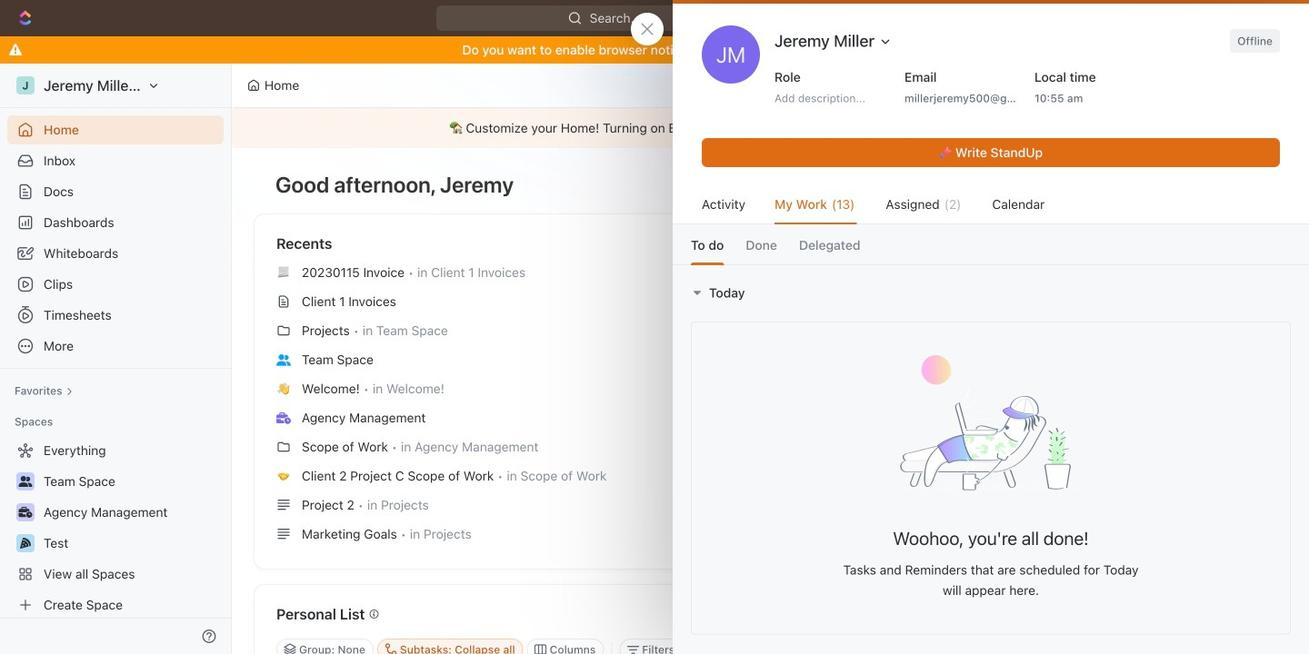 Task type: locate. For each thing, give the bounding box(es) containing it.
jeremy miller's workspace, , element
[[16, 76, 35, 95]]

pizza slice image
[[20, 538, 31, 549]]

tab panel
[[673, 265, 1310, 655]]

business time image
[[276, 413, 291, 424]]

tree
[[7, 437, 224, 620]]

alert
[[232, 108, 1310, 148]]

tab list
[[673, 225, 1310, 265]]

business time image
[[19, 507, 32, 518]]



Task type: describe. For each thing, give the bounding box(es) containing it.
sidebar navigation
[[0, 64, 236, 655]]

tree inside 'sidebar' navigation
[[7, 437, 224, 620]]

user group image
[[19, 477, 32, 487]]

user group image
[[276, 355, 291, 366]]



Task type: vqa. For each thing, say whether or not it's contained in the screenshot.
second Set priority image from the bottom
no



